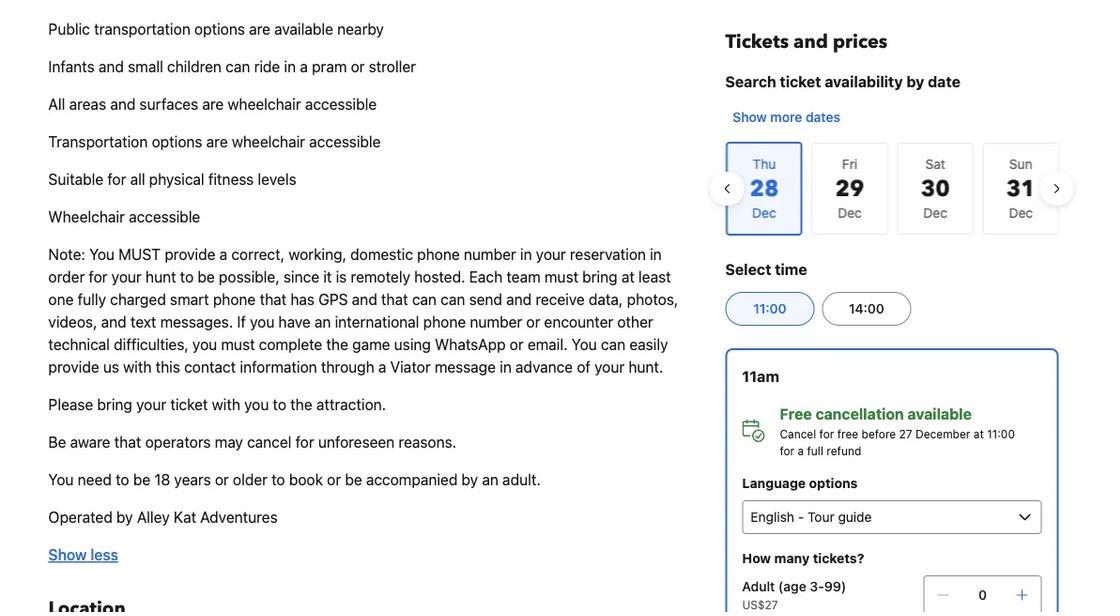 Task type: vqa. For each thing, say whether or not it's contained in the screenshot.
$60
no



Task type: describe. For each thing, give the bounding box(es) containing it.
has
[[291, 291, 315, 309]]

all
[[130, 171, 145, 188]]

search
[[726, 73, 777, 91]]

more
[[771, 109, 803, 125]]

sat 30 dec
[[921, 156, 950, 221]]

difficulties,
[[114, 336, 189, 354]]

contact
[[184, 358, 236, 376]]

language
[[743, 476, 806, 491]]

27
[[900, 427, 913, 441]]

to down information
[[273, 396, 287, 414]]

how
[[743, 551, 772, 567]]

less
[[91, 546, 118, 564]]

attraction.
[[316, 396, 386, 414]]

show more dates
[[733, 109, 841, 125]]

children
[[167, 58, 222, 76]]

note:
[[48, 246, 85, 264]]

photos,
[[627, 291, 679, 309]]

december
[[916, 427, 971, 441]]

public
[[48, 20, 90, 38]]

2 vertical spatial accessible
[[129, 208, 200, 226]]

for down cancel
[[780, 444, 795, 458]]

domestic
[[351, 246, 413, 264]]

fri 29 dec
[[835, 156, 864, 221]]

dec for 30
[[923, 205, 947, 221]]

1 horizontal spatial by
[[462, 471, 478, 489]]

show more dates button
[[726, 101, 848, 134]]

available inside free cancellation available cancel for free before 27 december at 11:00 for a full refund
[[908, 405, 972, 423]]

date
[[928, 73, 961, 91]]

accompanied
[[366, 471, 458, 489]]

suitable for all physical fitness levels
[[48, 171, 297, 188]]

for up full
[[820, 427, 835, 441]]

reasons.
[[399, 434, 457, 451]]

you need to be 18 years or older to book or be accompanied by an adult.
[[48, 471, 541, 489]]

infants and small children can ride in a pram or stroller
[[48, 58, 416, 76]]

before
[[862, 427, 896, 441]]

region containing 29
[[711, 134, 1074, 243]]

stroller
[[369, 58, 416, 76]]

tickets and prices
[[726, 29, 888, 55]]

all
[[48, 95, 65, 113]]

technical
[[48, 336, 110, 354]]

in up team
[[520, 246, 532, 264]]

message
[[435, 358, 496, 376]]

1 vertical spatial provide
[[48, 358, 99, 376]]

0 vertical spatial by
[[907, 73, 925, 91]]

at inside free cancellation available cancel for free before 27 december at 11:00 for a full refund
[[974, 427, 984, 441]]

physical
[[149, 171, 205, 188]]

to left book
[[272, 471, 285, 489]]

0 vertical spatial you
[[89, 246, 115, 264]]

smart
[[170, 291, 209, 309]]

your up the charged on the left of the page
[[112, 268, 142, 286]]

1 horizontal spatial provide
[[165, 246, 216, 264]]

11am
[[743, 368, 780, 386]]

be
[[48, 434, 66, 451]]

the inside note: you must provide a correct, working, domestic phone number in your reservation in order for your hunt to be possible, since it is remotely hosted. each team must bring at least one fully charged smart phone that has gps and that can can send and receive data, photos, videos, and text messages. if you have an international phone number or encounter other technical difficulties, you must complete the game using whatsapp or email. you can easily provide us with this contact information through a viator message in advance of your hunt.
[[327, 336, 349, 354]]

complete
[[259, 336, 323, 354]]

an inside note: you must provide a correct, working, domestic phone number in your reservation in order for your hunt to be possible, since it is remotely hosted. each team must bring at least one fully charged smart phone that has gps and that can can send and receive data, photos, videos, and text messages. if you have an international phone number or encounter other technical difficulties, you must complete the game using whatsapp or email. you can easily provide us with this contact information through a viator message in advance of your hunt.
[[315, 313, 331, 331]]

aware
[[70, 434, 110, 451]]

or left email.
[[510, 336, 524, 354]]

3-
[[810, 579, 825, 595]]

transportation
[[48, 133, 148, 151]]

small
[[128, 58, 163, 76]]

free
[[780, 405, 812, 423]]

prices
[[833, 29, 888, 55]]

show for show less
[[48, 546, 87, 564]]

0 vertical spatial number
[[464, 246, 516, 264]]

31
[[1007, 173, 1036, 204]]

show for show more dates
[[733, 109, 767, 125]]

0 horizontal spatial be
[[133, 471, 150, 489]]

select time
[[726, 261, 808, 279]]

cancellation
[[816, 405, 904, 423]]

nearby
[[337, 20, 384, 38]]

transportation
[[94, 20, 191, 38]]

for left all
[[107, 171, 126, 188]]

have
[[279, 313, 311, 331]]

full
[[808, 444, 824, 458]]

1 vertical spatial bring
[[97, 396, 132, 414]]

for inside note: you must provide a correct, working, domestic phone number in your reservation in order for your hunt to be possible, since it is remotely hosted. each team must bring at least one fully charged smart phone that has gps and that can can send and receive data, photos, videos, and text messages. if you have an international phone number or encounter other technical difficulties, you must complete the game using whatsapp or email. you can easily provide us with this contact information through a viator message in advance of your hunt.
[[89, 268, 108, 286]]

search ticket availability by date
[[726, 73, 961, 91]]

encounter
[[544, 313, 614, 331]]

years
[[174, 471, 211, 489]]

reservation
[[570, 246, 646, 264]]

other
[[618, 313, 654, 331]]

1 horizontal spatial with
[[212, 396, 240, 414]]

each
[[470, 268, 503, 286]]

order
[[48, 268, 85, 286]]

in left advance
[[500, 358, 512, 376]]

1 vertical spatial you
[[193, 336, 217, 354]]

0 vertical spatial available
[[275, 20, 334, 38]]

0 vertical spatial phone
[[417, 246, 460, 264]]

options for language
[[809, 476, 858, 491]]

in up least
[[650, 246, 662, 264]]

(age
[[779, 579, 807, 595]]

transportation options are wheelchair accessible
[[48, 133, 381, 151]]

whatsapp
[[435, 336, 506, 354]]

or up email.
[[527, 313, 541, 331]]

adventures
[[200, 509, 278, 527]]

show less
[[48, 546, 118, 564]]

2 vertical spatial are
[[206, 133, 228, 151]]

2 horizontal spatial you
[[572, 336, 597, 354]]

1 vertical spatial are
[[202, 95, 224, 113]]

is
[[336, 268, 347, 286]]

2 horizontal spatial be
[[345, 471, 362, 489]]

and left text
[[101, 313, 127, 331]]

through
[[321, 358, 375, 376]]

easily
[[630, 336, 668, 354]]

a down game
[[379, 358, 387, 376]]

working,
[[289, 246, 347, 264]]

30
[[921, 173, 950, 204]]

14:00
[[849, 301, 885, 317]]

receive
[[536, 291, 585, 309]]

availability
[[825, 73, 903, 91]]

at inside note: you must provide a correct, working, domestic phone number in your reservation in order for your hunt to be possible, since it is remotely hosted. each team must bring at least one fully charged smart phone that has gps and that can can send and receive data, photos, videos, and text messages. if you have an international phone number or encounter other technical difficulties, you must complete the game using whatsapp or email. you can easily provide us with this contact information through a viator message in advance of your hunt.
[[622, 268, 635, 286]]

or right book
[[327, 471, 341, 489]]

with inside note: you must provide a correct, working, domestic phone number in your reservation in order for your hunt to be possible, since it is remotely hosted. each team must bring at least one fully charged smart phone that has gps and that can can send and receive data, photos, videos, and text messages. if you have an international phone number or encounter other technical difficulties, you must complete the game using whatsapp or email. you can easily provide us with this contact information through a viator message in advance of your hunt.
[[123, 358, 152, 376]]



Task type: locate. For each thing, give the bounding box(es) containing it.
0 horizontal spatial by
[[117, 509, 133, 527]]

and left small
[[99, 58, 124, 76]]

the
[[327, 336, 349, 354], [291, 396, 313, 414]]

1 vertical spatial must
[[221, 336, 255, 354]]

by left date
[[907, 73, 925, 91]]

can
[[226, 58, 250, 76], [412, 291, 437, 309], [441, 291, 465, 309], [601, 336, 626, 354]]

you
[[250, 313, 275, 331], [193, 336, 217, 354], [244, 396, 269, 414]]

at
[[622, 268, 635, 286], [974, 427, 984, 441]]

dec down 31
[[1009, 205, 1033, 221]]

tickets
[[726, 29, 789, 55]]

phone up if
[[213, 291, 256, 309]]

kat
[[174, 509, 196, 527]]

or right 'pram' at left top
[[351, 58, 365, 76]]

1 horizontal spatial available
[[908, 405, 972, 423]]

with
[[123, 358, 152, 376], [212, 396, 240, 414]]

are up the transportation options are wheelchair accessible
[[202, 95, 224, 113]]

by left alley
[[117, 509, 133, 527]]

hunt.
[[629, 358, 664, 376]]

select
[[726, 261, 772, 279]]

1 vertical spatial by
[[462, 471, 478, 489]]

1 horizontal spatial must
[[545, 268, 579, 286]]

provide down technical
[[48, 358, 99, 376]]

wheelchair up levels
[[232, 133, 305, 151]]

0 vertical spatial with
[[123, 358, 152, 376]]

free cancellation available cancel for free before 27 december at 11:00 for a full refund
[[780, 405, 1016, 458]]

2 vertical spatial options
[[809, 476, 858, 491]]

least
[[639, 268, 671, 286]]

and right areas
[[110, 95, 136, 113]]

wheelchair accessible
[[48, 208, 200, 226]]

1 horizontal spatial that
[[260, 291, 287, 309]]

11:00 down select time
[[754, 301, 787, 317]]

2 horizontal spatial that
[[381, 291, 408, 309]]

fri
[[842, 156, 858, 172]]

dec inside sat 30 dec
[[923, 205, 947, 221]]

for
[[107, 171, 126, 188], [89, 268, 108, 286], [820, 427, 835, 441], [296, 434, 314, 451], [780, 444, 795, 458]]

that left has
[[260, 291, 287, 309]]

1 horizontal spatial dec
[[923, 205, 947, 221]]

show inside button
[[48, 546, 87, 564]]

0 horizontal spatial must
[[221, 336, 255, 354]]

be left 18
[[133, 471, 150, 489]]

0 horizontal spatial an
[[315, 313, 331, 331]]

0 vertical spatial are
[[249, 20, 271, 38]]

0 horizontal spatial bring
[[97, 396, 132, 414]]

your up team
[[536, 246, 566, 264]]

1 vertical spatial an
[[482, 471, 499, 489]]

adult.
[[503, 471, 541, 489]]

at right december
[[974, 427, 984, 441]]

you up of
[[572, 336, 597, 354]]

available up december
[[908, 405, 972, 423]]

2 horizontal spatial dec
[[1009, 205, 1033, 221]]

dec down 30
[[923, 205, 947, 221]]

0 vertical spatial options
[[194, 20, 245, 38]]

2 dec from the left
[[923, 205, 947, 221]]

18
[[154, 471, 170, 489]]

and left prices at the right top of the page
[[794, 29, 829, 55]]

show down search
[[733, 109, 767, 125]]

1 vertical spatial accessible
[[309, 133, 381, 151]]

this
[[156, 358, 180, 376]]

text
[[131, 313, 156, 331]]

with up may
[[212, 396, 240, 414]]

that right aware
[[114, 434, 141, 451]]

1 horizontal spatial be
[[198, 268, 215, 286]]

show inside "button"
[[733, 109, 767, 125]]

2 vertical spatial by
[[117, 509, 133, 527]]

a left full
[[798, 444, 804, 458]]

to inside note: you must provide a correct, working, domestic phone number in your reservation in order for your hunt to be possible, since it is remotely hosted. each team must bring at least one fully charged smart phone that has gps and that can can send and receive data, photos, videos, and text messages. if you have an international phone number or encounter other technical difficulties, you must complete the game using whatsapp or email. you can easily provide us with this contact information through a viator message in advance of your hunt.
[[180, 268, 194, 286]]

1 vertical spatial with
[[212, 396, 240, 414]]

be up smart
[[198, 268, 215, 286]]

to right need on the left of page
[[116, 471, 129, 489]]

operators
[[145, 434, 211, 451]]

bring
[[583, 268, 618, 286], [97, 396, 132, 414]]

ticket up show more dates
[[780, 73, 822, 91]]

an down gps
[[315, 313, 331, 331]]

for right "cancel"
[[296, 434, 314, 451]]

0 horizontal spatial that
[[114, 434, 141, 451]]

1 horizontal spatial at
[[974, 427, 984, 441]]

charged
[[110, 291, 166, 309]]

show
[[733, 109, 767, 125], [48, 546, 87, 564]]

dec inside the "fri 29 dec"
[[838, 205, 862, 221]]

for up 'fully'
[[89, 268, 108, 286]]

cancel
[[247, 434, 292, 451]]

2 vertical spatial phone
[[423, 313, 466, 331]]

0 horizontal spatial dec
[[838, 205, 862, 221]]

possible,
[[219, 268, 280, 286]]

0 vertical spatial 11:00
[[754, 301, 787, 317]]

1 vertical spatial 11:00
[[988, 427, 1016, 441]]

fully
[[78, 291, 106, 309]]

0 vertical spatial show
[[733, 109, 767, 125]]

accessible
[[305, 95, 377, 113], [309, 133, 381, 151], [129, 208, 200, 226]]

be inside note: you must provide a correct, working, domestic phone number in your reservation in order for your hunt to be possible, since it is remotely hosted. each team must bring at least one fully charged smart phone that has gps and that can can send and receive data, photos, videos, and text messages. if you have an international phone number or encounter other technical difficulties, you must complete the game using whatsapp or email. you can easily provide us with this contact information through a viator message in advance of your hunt.
[[198, 268, 215, 286]]

to up smart
[[180, 268, 194, 286]]

your right of
[[595, 358, 625, 376]]

language options
[[743, 476, 858, 491]]

you right note:
[[89, 246, 115, 264]]

be down unforeseen
[[345, 471, 362, 489]]

sun 31 dec
[[1007, 156, 1036, 221]]

1 horizontal spatial an
[[482, 471, 499, 489]]

0 horizontal spatial you
[[48, 471, 74, 489]]

0 vertical spatial accessible
[[305, 95, 377, 113]]

an
[[315, 313, 331, 331], [482, 471, 499, 489]]

send
[[469, 291, 503, 309]]

dec for 31
[[1009, 205, 1033, 221]]

and down team
[[507, 291, 532, 309]]

1 vertical spatial number
[[470, 313, 523, 331]]

adult (age 3-99) us$27
[[743, 579, 847, 612]]

and up international
[[352, 291, 378, 309]]

wheelchair down ride
[[228, 95, 301, 113]]

1 horizontal spatial the
[[327, 336, 349, 354]]

the down information
[[291, 396, 313, 414]]

with right us
[[123, 358, 152, 376]]

0 horizontal spatial provide
[[48, 358, 99, 376]]

0 vertical spatial you
[[250, 313, 275, 331]]

tickets?
[[813, 551, 865, 567]]

0 horizontal spatial show
[[48, 546, 87, 564]]

are down the all areas and surfaces are wheelchair accessible
[[206, 133, 228, 151]]

are up ride
[[249, 20, 271, 38]]

dec down 29
[[838, 205, 862, 221]]

data,
[[589, 291, 623, 309]]

0
[[979, 588, 987, 603]]

1 horizontal spatial you
[[89, 246, 115, 264]]

information
[[240, 358, 317, 376]]

unforeseen
[[318, 434, 395, 451]]

options
[[194, 20, 245, 38], [152, 133, 203, 151], [809, 476, 858, 491]]

alley
[[137, 509, 170, 527]]

0 vertical spatial ticket
[[780, 73, 822, 91]]

show left the less
[[48, 546, 87, 564]]

number
[[464, 246, 516, 264], [470, 313, 523, 331]]

options down refund
[[809, 476, 858, 491]]

correct,
[[231, 246, 285, 264]]

1 horizontal spatial bring
[[583, 268, 618, 286]]

the up through
[[327, 336, 349, 354]]

a left 'pram' at left top
[[300, 58, 308, 76]]

time
[[775, 261, 808, 279]]

please bring your ticket with you to the attraction.
[[48, 396, 386, 414]]

using
[[394, 336, 431, 354]]

areas
[[69, 95, 106, 113]]

may
[[215, 434, 243, 451]]

2 vertical spatial you
[[244, 396, 269, 414]]

11:00 inside free cancellation available cancel for free before 27 december at 11:00 for a full refund
[[988, 427, 1016, 441]]

0 horizontal spatial with
[[123, 358, 152, 376]]

0 horizontal spatial available
[[275, 20, 334, 38]]

advance
[[516, 358, 573, 376]]

operated by alley kat adventures
[[48, 509, 278, 527]]

available up 'pram' at left top
[[275, 20, 334, 38]]

0 vertical spatial wheelchair
[[228, 95, 301, 113]]

dec for 29
[[838, 205, 862, 221]]

number down send
[[470, 313, 523, 331]]

email.
[[528, 336, 568, 354]]

bring down us
[[97, 396, 132, 414]]

ticket
[[780, 73, 822, 91], [170, 396, 208, 414]]

29
[[835, 173, 864, 204]]

1 vertical spatial at
[[974, 427, 984, 441]]

1 vertical spatial phone
[[213, 291, 256, 309]]

a
[[300, 58, 308, 76], [220, 246, 228, 264], [379, 358, 387, 376], [798, 444, 804, 458]]

or left older
[[215, 471, 229, 489]]

1 horizontal spatial ticket
[[780, 73, 822, 91]]

you up be aware that operators may cancel for unforeseen reasons.
[[244, 396, 269, 414]]

0 horizontal spatial 11:00
[[754, 301, 787, 317]]

messages.
[[160, 313, 233, 331]]

0 horizontal spatial the
[[291, 396, 313, 414]]

you up 'contact'
[[193, 336, 217, 354]]

show less button
[[48, 544, 118, 567]]

ticket up the "operators"
[[170, 396, 208, 414]]

options up infants and small children can ride in a pram or stroller
[[194, 20, 245, 38]]

you right if
[[250, 313, 275, 331]]

in
[[284, 58, 296, 76], [520, 246, 532, 264], [650, 246, 662, 264], [500, 358, 512, 376]]

fitness
[[208, 171, 254, 188]]

must down if
[[221, 336, 255, 354]]

0 vertical spatial an
[[315, 313, 331, 331]]

1 vertical spatial show
[[48, 546, 87, 564]]

1 vertical spatial available
[[908, 405, 972, 423]]

11:00
[[754, 301, 787, 317], [988, 427, 1016, 441]]

1 vertical spatial options
[[152, 133, 203, 151]]

a inside free cancellation available cancel for free before 27 december at 11:00 for a full refund
[[798, 444, 804, 458]]

hunt
[[146, 268, 176, 286]]

1 horizontal spatial show
[[733, 109, 767, 125]]

us$27
[[743, 598, 778, 612]]

free
[[838, 427, 859, 441]]

0 horizontal spatial ticket
[[170, 396, 208, 414]]

11:00 right december
[[988, 427, 1016, 441]]

options for transportation
[[152, 133, 203, 151]]

1 horizontal spatial 11:00
[[988, 427, 1016, 441]]

levels
[[258, 171, 297, 188]]

a up possible,
[[220, 246, 228, 264]]

phone up whatsapp at the bottom of page
[[423, 313, 466, 331]]

an left the adult.
[[482, 471, 499, 489]]

you left need on the left of page
[[48, 471, 74, 489]]

public transportation options are available nearby
[[48, 20, 384, 38]]

your down 'this' in the left of the page
[[136, 396, 166, 414]]

wheelchair
[[48, 208, 125, 226]]

0 vertical spatial at
[[622, 268, 635, 286]]

how many tickets?
[[743, 551, 865, 567]]

bring up "data,"
[[583, 268, 618, 286]]

1 vertical spatial the
[[291, 396, 313, 414]]

you
[[89, 246, 115, 264], [572, 336, 597, 354], [48, 471, 74, 489]]

phone up hosted.
[[417, 246, 460, 264]]

by left the adult.
[[462, 471, 478, 489]]

2 vertical spatial you
[[48, 471, 74, 489]]

1 vertical spatial wheelchair
[[232, 133, 305, 151]]

0 vertical spatial must
[[545, 268, 579, 286]]

1 dec from the left
[[838, 205, 862, 221]]

many
[[775, 551, 810, 567]]

provide up hunt
[[165, 246, 216, 264]]

3 dec from the left
[[1009, 205, 1033, 221]]

options up the physical
[[152, 133, 203, 151]]

infants
[[48, 58, 95, 76]]

0 vertical spatial the
[[327, 336, 349, 354]]

hosted.
[[414, 268, 466, 286]]

0 vertical spatial provide
[[165, 246, 216, 264]]

bring inside note: you must provide a correct, working, domestic phone number in your reservation in order for your hunt to be possible, since it is remotely hosted. each team must bring at least one fully charged smart phone that has gps and that can can send and receive data, photos, videos, and text messages. if you have an international phone number or encounter other technical difficulties, you must complete the game using whatsapp or email. you can easily provide us with this contact information through a viator message in advance of your hunt.
[[583, 268, 618, 286]]

number up each
[[464, 246, 516, 264]]

team
[[507, 268, 541, 286]]

0 horizontal spatial at
[[622, 268, 635, 286]]

game
[[352, 336, 390, 354]]

that down remotely
[[381, 291, 408, 309]]

suitable
[[48, 171, 103, 188]]

0 vertical spatial bring
[[583, 268, 618, 286]]

1 vertical spatial you
[[572, 336, 597, 354]]

since
[[284, 268, 320, 286]]

1 vertical spatial ticket
[[170, 396, 208, 414]]

region
[[711, 134, 1074, 243]]

it
[[323, 268, 332, 286]]

at left least
[[622, 268, 635, 286]]

in right ride
[[284, 58, 296, 76]]

dec inside sun 31 dec
[[1009, 205, 1033, 221]]

2 horizontal spatial by
[[907, 73, 925, 91]]

must up 'receive'
[[545, 268, 579, 286]]

provide
[[165, 246, 216, 264], [48, 358, 99, 376]]



